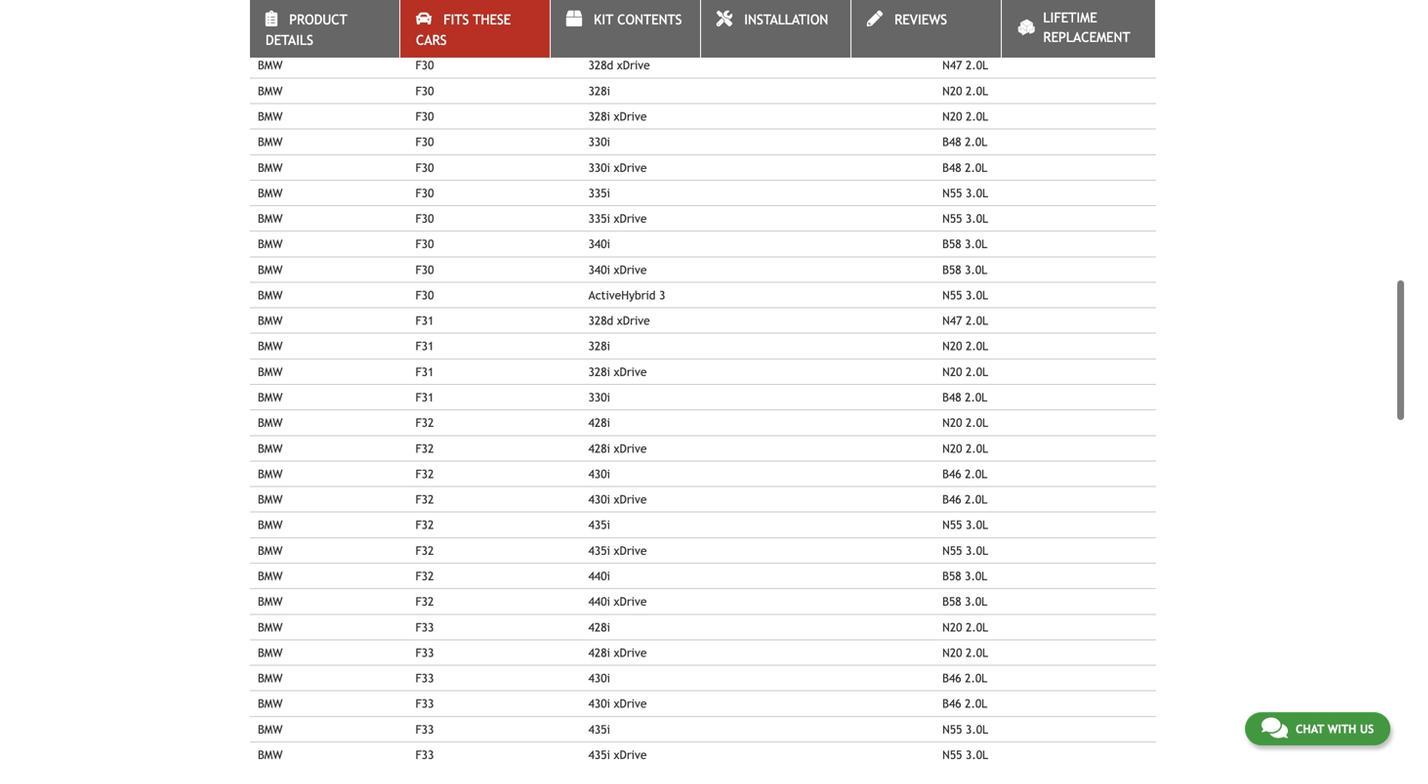 Task type: vqa. For each thing, say whether or not it's contained in the screenshot.
question circle icon on the bottom of page
no



Task type: locate. For each thing, give the bounding box(es) containing it.
330i for f30
[[589, 135, 611, 149]]

23 bmw from the top
[[258, 569, 283, 583]]

335i up the 335i xdrive
[[589, 186, 611, 200]]

330i
[[589, 135, 611, 149], [589, 160, 611, 174], [589, 390, 611, 404]]

340i up the 340i xdrive
[[589, 237, 611, 251]]

reviews
[[895, 12, 948, 27]]

3 f30 from the top
[[416, 58, 434, 72]]

0 vertical spatial 328i xdrive
[[589, 109, 647, 123]]

1 vertical spatial n47 2.0l
[[943, 314, 989, 327]]

with
[[1328, 722, 1357, 736]]

335i xdrive
[[589, 212, 647, 225]]

2.0l
[[966, 7, 989, 21], [966, 58, 989, 72], [966, 84, 989, 98], [966, 109, 989, 123], [965, 135, 988, 149], [965, 160, 988, 174], [966, 314, 989, 327], [966, 339, 989, 353], [966, 365, 989, 378], [965, 390, 988, 404], [966, 416, 989, 430], [966, 441, 989, 455], [965, 467, 988, 481], [965, 493, 988, 506], [966, 620, 989, 634], [966, 646, 989, 659], [965, 671, 988, 685], [965, 697, 988, 711]]

0 vertical spatial 328d xdrive
[[589, 58, 650, 72]]

1 n47 from the top
[[943, 58, 963, 72]]

2 f31 from the top
[[416, 339, 434, 353]]

328i xdrive
[[589, 109, 647, 123], [589, 365, 647, 378]]

1 vertical spatial 330i
[[589, 160, 611, 174]]

f30 for 335i xdrive
[[416, 212, 434, 225]]

428i
[[589, 416, 611, 430], [589, 441, 611, 455], [589, 620, 611, 634], [589, 646, 611, 659]]

product details link
[[250, 0, 400, 58]]

1 vertical spatial 328i xdrive
[[589, 365, 647, 378]]

328d for f31
[[589, 314, 614, 327]]

f33
[[416, 620, 434, 634], [416, 646, 434, 659], [416, 671, 434, 685], [416, 697, 434, 711], [416, 722, 434, 736]]

5 f33 from the top
[[416, 722, 434, 736]]

0 vertical spatial n47 2.0l
[[943, 58, 989, 72]]

xdrive
[[614, 7, 647, 21], [617, 58, 650, 72], [614, 109, 647, 123], [614, 160, 647, 174], [614, 212, 647, 225], [614, 263, 647, 276], [617, 314, 650, 327], [614, 365, 647, 378], [614, 441, 647, 455], [614, 493, 647, 506], [614, 544, 647, 557], [614, 595, 647, 608], [614, 646, 647, 659], [614, 697, 647, 711]]

f31 for 328i
[[416, 339, 434, 353]]

n47 2.0l for f31
[[943, 314, 989, 327]]

2 f30 from the top
[[416, 33, 434, 46]]

26 bmw from the top
[[258, 646, 283, 659]]

2 f32 from the top
[[416, 441, 434, 455]]

fits these cars link
[[401, 0, 550, 58]]

3 n55 3.0l from the top
[[943, 288, 989, 302]]

f30 for 328i xdrive
[[416, 109, 434, 123]]

n55
[[943, 186, 963, 200], [943, 212, 963, 225], [943, 288, 963, 302], [943, 518, 963, 532], [943, 544, 963, 557], [943, 722, 963, 736]]

f32 for 428i xdrive
[[416, 441, 434, 455]]

0 vertical spatial n47
[[943, 58, 963, 72]]

f30 for 320i xdrive
[[416, 7, 434, 21]]

b58 3.0l for 440i
[[943, 569, 988, 583]]

440i for 440i
[[589, 569, 611, 583]]

1 n20 from the top
[[943, 7, 963, 21]]

328i
[[589, 84, 611, 98], [589, 109, 611, 123], [589, 339, 611, 353], [589, 365, 611, 378]]

kit
[[594, 12, 614, 27]]

1 f31 from the top
[[416, 314, 434, 327]]

11 f30 from the top
[[416, 263, 434, 276]]

2 b46 2.0l from the top
[[943, 493, 988, 506]]

n47 2.0l
[[943, 58, 989, 72], [943, 314, 989, 327]]

440i
[[589, 569, 611, 583], [589, 595, 611, 608]]

29 bmw from the top
[[258, 722, 283, 736]]

0 vertical spatial 430i xdrive
[[589, 493, 647, 506]]

2 428i xdrive from the top
[[589, 646, 647, 659]]

2 n20 2.0l from the top
[[943, 84, 989, 98]]

435i
[[589, 518, 611, 532], [589, 544, 611, 557], [589, 722, 611, 736]]

6 n20 from the top
[[943, 416, 963, 430]]

328i xdrive down activehybrid
[[589, 365, 647, 378]]

3 430i from the top
[[589, 671, 611, 685]]

1 vertical spatial b48 2.0l
[[943, 160, 988, 174]]

1 328i from the top
[[589, 84, 611, 98]]

1 435i from the top
[[589, 518, 611, 532]]

1 f33 from the top
[[416, 620, 434, 634]]

15 bmw from the top
[[258, 365, 283, 378]]

f32 for 440i xdrive
[[416, 595, 434, 608]]

b58 for 440i xdrive
[[943, 595, 962, 608]]

installation link
[[701, 0, 851, 58]]

328d xdrive for f30
[[589, 58, 650, 72]]

0 vertical spatial 330i
[[589, 135, 611, 149]]

3 328i from the top
[[589, 339, 611, 353]]

4 f32 from the top
[[416, 493, 434, 506]]

1 vertical spatial n47
[[943, 314, 963, 327]]

1 vertical spatial 428i xdrive
[[589, 646, 647, 659]]

3.0l
[[966, 186, 989, 200], [966, 212, 989, 225], [965, 237, 988, 251], [965, 263, 988, 276], [966, 288, 989, 302], [966, 518, 989, 532], [966, 544, 989, 557], [965, 569, 988, 583], [965, 595, 988, 608], [966, 722, 989, 736]]

6 f32 from the top
[[416, 544, 434, 557]]

f31
[[416, 314, 434, 327], [416, 339, 434, 353], [416, 365, 434, 378], [416, 390, 434, 404]]

f31 for 330i
[[416, 390, 434, 404]]

328d xdrive
[[589, 58, 650, 72], [589, 314, 650, 327]]

2 328i from the top
[[589, 109, 611, 123]]

9 n20 2.0l from the top
[[943, 646, 989, 659]]

6 bmw from the top
[[258, 135, 283, 149]]

activehybrid
[[589, 288, 656, 302]]

328i xdrive for f31
[[589, 365, 647, 378]]

n20
[[943, 7, 963, 21], [943, 84, 963, 98], [943, 109, 963, 123], [943, 339, 963, 353], [943, 365, 963, 378], [943, 416, 963, 430], [943, 441, 963, 455], [943, 620, 963, 634], [943, 646, 963, 659]]

1 vertical spatial 435i
[[589, 544, 611, 557]]

1 328d xdrive from the top
[[589, 58, 650, 72]]

8 n20 2.0l from the top
[[943, 620, 989, 634]]

440i for 440i xdrive
[[589, 595, 611, 608]]

6 f30 from the top
[[416, 135, 434, 149]]

430i xdrive for f32
[[589, 493, 647, 506]]

2 b58 from the top
[[943, 263, 962, 276]]

kit contents link
[[551, 0, 700, 58]]

10 bmw from the top
[[258, 237, 283, 251]]

24 bmw from the top
[[258, 595, 283, 608]]

340i up activehybrid
[[589, 263, 611, 276]]

328d
[[589, 58, 614, 72], [589, 314, 614, 327]]

3 b46 from the top
[[943, 671, 962, 685]]

2 n47 from the top
[[943, 314, 963, 327]]

b58
[[943, 237, 962, 251], [943, 263, 962, 276], [943, 569, 962, 583], [943, 595, 962, 608]]

n47
[[943, 58, 963, 72], [943, 314, 963, 327]]

reviews link
[[852, 0, 1001, 58]]

0 vertical spatial 328d
[[589, 58, 614, 72]]

0 vertical spatial b48
[[943, 135, 962, 149]]

b46
[[943, 467, 962, 481], [943, 493, 962, 506], [943, 671, 962, 685], [943, 697, 962, 711]]

1 vertical spatial 340i
[[589, 263, 611, 276]]

9 f30 from the top
[[416, 212, 434, 225]]

435i for f32
[[589, 518, 611, 532]]

1 vertical spatial b48
[[943, 160, 962, 174]]

1 330i from the top
[[589, 135, 611, 149]]

1 vertical spatial 328d xdrive
[[589, 314, 650, 327]]

2 328d from the top
[[589, 314, 614, 327]]

335i down 330i xdrive
[[589, 212, 611, 225]]

4 428i from the top
[[589, 646, 611, 659]]

2 430i xdrive from the top
[[589, 697, 647, 711]]

430i xdrive
[[589, 493, 647, 506], [589, 697, 647, 711]]

f33 for 428i
[[416, 620, 434, 634]]

440i up 440i xdrive
[[589, 569, 611, 583]]

4 n55 from the top
[[943, 518, 963, 532]]

1 f32 from the top
[[416, 416, 434, 430]]

2 340i from the top
[[589, 263, 611, 276]]

3 b58 3.0l from the top
[[943, 569, 988, 583]]

1 n47 2.0l from the top
[[943, 58, 989, 72]]

340i
[[589, 237, 611, 251], [589, 263, 611, 276]]

1 340i from the top
[[589, 237, 611, 251]]

1 vertical spatial 335i
[[589, 212, 611, 225]]

kit contents
[[594, 12, 682, 27]]

1 328i xdrive from the top
[[589, 109, 647, 123]]

3 428i from the top
[[589, 620, 611, 634]]

430i
[[589, 467, 611, 481], [589, 493, 611, 506], [589, 671, 611, 685], [589, 697, 611, 711]]

lifetime replacement
[[1044, 10, 1131, 45]]

3 b58 from the top
[[943, 569, 962, 583]]

f32 for 440i
[[416, 569, 434, 583]]

b48 2.0l
[[943, 135, 988, 149], [943, 160, 988, 174], [943, 390, 988, 404]]

2 428i from the top
[[589, 441, 611, 455]]

lifetime
[[1044, 10, 1098, 25]]

0 vertical spatial 428i xdrive
[[589, 441, 647, 455]]

f30 for 328i
[[416, 84, 434, 98]]

n55 3.0l
[[943, 186, 989, 200], [943, 212, 989, 225], [943, 288, 989, 302], [943, 518, 989, 532], [943, 544, 989, 557], [943, 722, 989, 736]]

428i xdrive
[[589, 441, 647, 455], [589, 646, 647, 659]]

4 f31 from the top
[[416, 390, 434, 404]]

1 440i from the top
[[589, 569, 611, 583]]

f33 for 430i xdrive
[[416, 697, 434, 711]]

4 328i from the top
[[589, 365, 611, 378]]

8 f32 from the top
[[416, 595, 434, 608]]

b58 for 340i xdrive
[[943, 263, 962, 276]]

2 vertical spatial 435i
[[589, 722, 611, 736]]

0 vertical spatial 435i
[[589, 518, 611, 532]]

328i xdrive for f30
[[589, 109, 647, 123]]

0 vertical spatial b48 2.0l
[[943, 135, 988, 149]]

1 430i from the top
[[589, 467, 611, 481]]

2 vertical spatial b48
[[943, 390, 962, 404]]

0 vertical spatial 335i
[[589, 186, 611, 200]]

f32 for 435i xdrive
[[416, 544, 434, 557]]

440i down 435i xdrive
[[589, 595, 611, 608]]

4 430i from the top
[[589, 697, 611, 711]]

328i xdrive up 330i xdrive
[[589, 109, 647, 123]]

2 430i from the top
[[589, 493, 611, 506]]

fits
[[444, 12, 469, 27]]

f30
[[416, 7, 434, 21], [416, 33, 434, 46], [416, 58, 434, 72], [416, 84, 434, 98], [416, 109, 434, 123], [416, 135, 434, 149], [416, 160, 434, 174], [416, 186, 434, 200], [416, 212, 434, 225], [416, 237, 434, 251], [416, 263, 434, 276], [416, 288, 434, 302]]

8 f30 from the top
[[416, 186, 434, 200]]

b58 3.0l
[[943, 237, 988, 251], [943, 263, 988, 276], [943, 569, 988, 583], [943, 595, 988, 608]]

b48
[[943, 135, 962, 149], [943, 160, 962, 174], [943, 390, 962, 404]]

1 f30 from the top
[[416, 7, 434, 21]]

2 b46 from the top
[[943, 493, 962, 506]]

2 440i from the top
[[589, 595, 611, 608]]

1 vertical spatial 328d
[[589, 314, 614, 327]]

328d xdrive down activehybrid
[[589, 314, 650, 327]]

f32
[[416, 416, 434, 430], [416, 441, 434, 455], [416, 467, 434, 481], [416, 493, 434, 506], [416, 518, 434, 532], [416, 544, 434, 557], [416, 569, 434, 583], [416, 595, 434, 608]]

f33 for 430i
[[416, 671, 434, 685]]

3 f31 from the top
[[416, 365, 434, 378]]

335i
[[589, 186, 611, 200], [589, 212, 611, 225]]

b46 2.0l
[[943, 467, 988, 481], [943, 493, 988, 506], [943, 671, 988, 685], [943, 697, 988, 711]]

435i xdrive
[[589, 544, 647, 557]]

328d down activehybrid
[[589, 314, 614, 327]]

12 f30 from the top
[[416, 288, 434, 302]]

7 n20 from the top
[[943, 441, 963, 455]]

328d xdrive down kit contents link
[[589, 58, 650, 72]]

3 n20 2.0l from the top
[[943, 109, 989, 123]]

bmw
[[258, 7, 283, 21], [258, 33, 283, 46], [258, 58, 283, 72], [258, 84, 283, 98], [258, 109, 283, 123], [258, 135, 283, 149], [258, 160, 283, 174], [258, 186, 283, 200], [258, 212, 283, 225], [258, 237, 283, 251], [258, 263, 283, 276], [258, 288, 283, 302], [258, 314, 283, 327], [258, 339, 283, 353], [258, 365, 283, 378], [258, 390, 283, 404], [258, 416, 283, 430], [258, 441, 283, 455], [258, 467, 283, 481], [258, 493, 283, 506], [258, 518, 283, 532], [258, 544, 283, 557], [258, 569, 283, 583], [258, 595, 283, 608], [258, 620, 283, 634], [258, 646, 283, 659], [258, 671, 283, 685], [258, 697, 283, 711], [258, 722, 283, 736]]

9 bmw from the top
[[258, 212, 283, 225]]

2 n55 3.0l from the top
[[943, 212, 989, 225]]

0 vertical spatial 340i
[[589, 237, 611, 251]]

328d down kit contents link
[[589, 58, 614, 72]]

335i for 335i xdrive
[[589, 212, 611, 225]]

1 vertical spatial 430i xdrive
[[589, 697, 647, 711]]

1 n55 3.0l from the top
[[943, 186, 989, 200]]

chat with us
[[1296, 722, 1375, 736]]

1 vertical spatial 440i
[[589, 595, 611, 608]]

1 328d from the top
[[589, 58, 614, 72]]

0 vertical spatial 440i
[[589, 569, 611, 583]]

5 n20 from the top
[[943, 365, 963, 378]]

2 bmw from the top
[[258, 33, 283, 46]]

n20 2.0l
[[943, 7, 989, 21], [943, 84, 989, 98], [943, 109, 989, 123], [943, 339, 989, 353], [943, 365, 989, 378], [943, 416, 989, 430], [943, 441, 989, 455], [943, 620, 989, 634], [943, 646, 989, 659]]

f30 for 328d xdrive
[[416, 58, 434, 72]]

b58 for 440i
[[943, 569, 962, 583]]

3 f33 from the top
[[416, 671, 434, 685]]

2 335i from the top
[[589, 212, 611, 225]]

2 328i xdrive from the top
[[589, 365, 647, 378]]

2 vertical spatial 330i
[[589, 390, 611, 404]]

2 vertical spatial b48 2.0l
[[943, 390, 988, 404]]

contents
[[618, 12, 682, 27]]

n47 for f31
[[943, 314, 963, 327]]

f30 for activehybrid 3
[[416, 288, 434, 302]]

3 330i from the top
[[589, 390, 611, 404]]

5 f32 from the top
[[416, 518, 434, 532]]



Task type: describe. For each thing, give the bounding box(es) containing it.
f30 for 330i
[[416, 135, 434, 149]]

2 330i from the top
[[589, 160, 611, 174]]

440i xdrive
[[589, 595, 647, 608]]

6 n55 3.0l from the top
[[943, 722, 989, 736]]

4 b46 2.0l from the top
[[943, 697, 988, 711]]

14 bmw from the top
[[258, 339, 283, 353]]

4 n20 2.0l from the top
[[943, 339, 989, 353]]

n47 for f30
[[943, 58, 963, 72]]

these
[[473, 12, 511, 27]]

lifetime replacement link
[[1002, 0, 1156, 58]]

7 bmw from the top
[[258, 160, 283, 174]]

340i for 340i xdrive
[[589, 263, 611, 276]]

us
[[1361, 722, 1375, 736]]

20 bmw from the top
[[258, 493, 283, 506]]

4 n55 3.0l from the top
[[943, 518, 989, 532]]

replacement
[[1044, 29, 1131, 45]]

25 bmw from the top
[[258, 620, 283, 634]]

f30 for 340i
[[416, 237, 434, 251]]

16 bmw from the top
[[258, 390, 283, 404]]

b58 for 340i
[[943, 237, 962, 251]]

f30 for 330i xdrive
[[416, 160, 434, 174]]

3 b46 2.0l from the top
[[943, 671, 988, 685]]

8 n20 from the top
[[943, 620, 963, 634]]

f30 for 340i xdrive
[[416, 263, 434, 276]]

340i for 340i
[[589, 237, 611, 251]]

5 bmw from the top
[[258, 109, 283, 123]]

1 b48 from the top
[[943, 135, 962, 149]]

17 bmw from the top
[[258, 416, 283, 430]]

8 bmw from the top
[[258, 186, 283, 200]]

chat
[[1296, 722, 1325, 736]]

3 n55 from the top
[[943, 288, 963, 302]]

activehybrid 3
[[589, 288, 666, 302]]

12 bmw from the top
[[258, 288, 283, 302]]

18 bmw from the top
[[258, 441, 283, 455]]

f30 for 335i
[[416, 186, 434, 200]]

320i
[[589, 7, 611, 21]]

4 bmw from the top
[[258, 84, 283, 98]]

fits these cars
[[416, 12, 511, 48]]

b58 3.0l for 340i
[[943, 237, 988, 251]]

330i xdrive
[[589, 160, 647, 174]]

chat with us link
[[1246, 712, 1391, 745]]

1 bmw from the top
[[258, 7, 283, 21]]

5 n55 3.0l from the top
[[943, 544, 989, 557]]

3 b48 from the top
[[943, 390, 962, 404]]

4 n20 from the top
[[943, 339, 963, 353]]

f32 for 435i
[[416, 518, 434, 532]]

28 bmw from the top
[[258, 697, 283, 711]]

cars
[[416, 32, 447, 48]]

f33 for 428i xdrive
[[416, 646, 434, 659]]

f31 for 328d xdrive
[[416, 314, 434, 327]]

27 bmw from the top
[[258, 671, 283, 685]]

22 bmw from the top
[[258, 544, 283, 557]]

1 428i from the top
[[589, 416, 611, 430]]

1 n55 from the top
[[943, 186, 963, 200]]

2 435i from the top
[[589, 544, 611, 557]]

6 n20 2.0l from the top
[[943, 416, 989, 430]]

3 b48 2.0l from the top
[[943, 390, 988, 404]]

5 n20 2.0l from the top
[[943, 365, 989, 378]]

11 bmw from the top
[[258, 263, 283, 276]]

21 bmw from the top
[[258, 518, 283, 532]]

installation
[[745, 12, 829, 27]]

340i xdrive
[[589, 263, 647, 276]]

5 n55 from the top
[[943, 544, 963, 557]]

19 bmw from the top
[[258, 467, 283, 481]]

details
[[266, 32, 313, 48]]

product
[[289, 12, 347, 27]]

2 n20 from the top
[[943, 84, 963, 98]]

330i for f31
[[589, 390, 611, 404]]

1 b46 from the top
[[943, 467, 962, 481]]

7 n20 2.0l from the top
[[943, 441, 989, 455]]

1 b48 2.0l from the top
[[943, 135, 988, 149]]

2 b48 2.0l from the top
[[943, 160, 988, 174]]

335i for 335i
[[589, 186, 611, 200]]

3
[[660, 288, 666, 302]]

320i xdrive
[[589, 7, 647, 21]]

n47 2.0l for f30
[[943, 58, 989, 72]]

6 n55 from the top
[[943, 722, 963, 736]]

b58 3.0l for 440i xdrive
[[943, 595, 988, 608]]

328d for f30
[[589, 58, 614, 72]]

9 n20 from the top
[[943, 646, 963, 659]]

f32 for 430i
[[416, 467, 434, 481]]

product details
[[266, 12, 347, 48]]

f32 for 430i xdrive
[[416, 493, 434, 506]]

f33 for 435i
[[416, 722, 434, 736]]

2 b48 from the top
[[943, 160, 962, 174]]

1 n20 2.0l from the top
[[943, 7, 989, 21]]

3 bmw from the top
[[258, 58, 283, 72]]

428i xdrive for f32
[[589, 441, 647, 455]]

f32 for 428i
[[416, 416, 434, 430]]

328d xdrive for f31
[[589, 314, 650, 327]]

comments image
[[1262, 716, 1289, 740]]

1 b46 2.0l from the top
[[943, 467, 988, 481]]

13 bmw from the top
[[258, 314, 283, 327]]

b58 3.0l for 340i xdrive
[[943, 263, 988, 276]]

435i for f33
[[589, 722, 611, 736]]

4 b46 from the top
[[943, 697, 962, 711]]

428i xdrive for f33
[[589, 646, 647, 659]]

430i xdrive for f33
[[589, 697, 647, 711]]

3 n20 from the top
[[943, 109, 963, 123]]

2 n55 from the top
[[943, 212, 963, 225]]

f31 for 328i xdrive
[[416, 365, 434, 378]]



